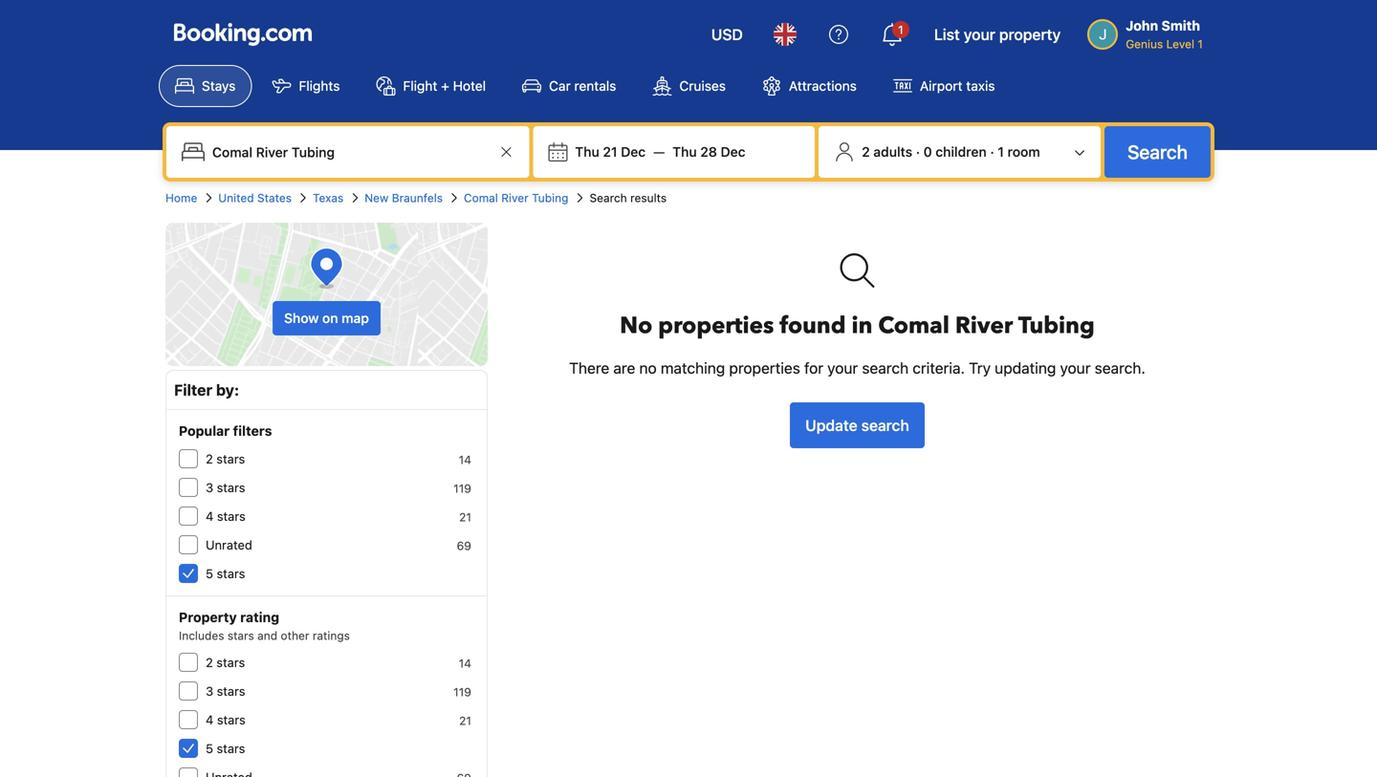 Task type: describe. For each thing, give the bounding box(es) containing it.
your account menu john smith genius level 1 element
[[1088, 9, 1211, 53]]

new
[[365, 191, 389, 205]]

thu 21 dec — thu 28 dec
[[575, 144, 746, 160]]

and
[[258, 630, 278, 643]]

1 2 stars from the top
[[206, 452, 245, 467]]

1 horizontal spatial 1
[[998, 144, 1005, 160]]

search for search results
[[590, 191, 628, 205]]

0 vertical spatial 21
[[603, 144, 618, 160]]

airport taxis link
[[877, 65, 1012, 107]]

smith
[[1162, 18, 1201, 33]]

—
[[654, 144, 665, 160]]

home
[[166, 191, 197, 205]]

comal river tubing
[[464, 191, 569, 205]]

flights link
[[256, 65, 356, 107]]

flight + hotel
[[403, 78, 486, 94]]

2 2 stars from the top
[[206, 656, 245, 670]]

new braunfels link
[[365, 189, 443, 207]]

1 4 from the top
[[206, 510, 214, 524]]

stays link
[[159, 65, 252, 107]]

flights
[[299, 78, 340, 94]]

rating
[[240, 610, 280, 626]]

1 5 from the top
[[206, 567, 213, 581]]

property rating includes stars and other ratings
[[179, 610, 350, 643]]

28
[[701, 144, 718, 160]]

new braunfels
[[365, 191, 443, 205]]

home link
[[166, 189, 197, 207]]

popular
[[179, 423, 230, 439]]

1 14 from the top
[[459, 454, 472, 467]]

stays
[[202, 78, 236, 94]]

usd
[[712, 25, 743, 44]]

1 dec from the left
[[621, 144, 646, 160]]

show on map
[[284, 311, 369, 326]]

1 3 from the top
[[206, 481, 213, 495]]

filter by:
[[174, 381, 239, 400]]

2 adults · 0 children · 1 room button
[[827, 134, 1094, 170]]

show
[[284, 311, 319, 326]]

criteria.
[[913, 359, 965, 378]]

update search button
[[791, 403, 925, 449]]

2 119 from the top
[[454, 686, 472, 700]]

results
[[631, 191, 667, 205]]

no
[[640, 359, 657, 378]]

airport
[[920, 78, 963, 94]]

rentals
[[575, 78, 617, 94]]

update search
[[806, 417, 910, 435]]

room
[[1008, 144, 1041, 160]]

1 thu from the left
[[575, 144, 600, 160]]

0
[[924, 144, 933, 160]]

1 · from the left
[[917, 144, 921, 160]]

1 119 from the top
[[454, 482, 472, 496]]

search results
[[590, 191, 667, 205]]

property
[[179, 610, 237, 626]]

updating
[[995, 359, 1057, 378]]

filters
[[233, 423, 272, 439]]

2 3 stars from the top
[[206, 685, 245, 699]]

list your property
[[935, 25, 1061, 44]]

flight
[[403, 78, 438, 94]]

0 horizontal spatial 1
[[899, 23, 904, 36]]

0 vertical spatial tubing
[[532, 191, 569, 205]]

2 dec from the left
[[721, 144, 746, 160]]

in
[[852, 311, 873, 342]]

other
[[281, 630, 310, 643]]

attractions
[[789, 78, 857, 94]]

unrated
[[206, 538, 252, 553]]

search for search
[[1128, 141, 1189, 163]]

includes
[[179, 630, 224, 643]]

no
[[620, 311, 653, 342]]

2 adults · 0 children · 1 room
[[862, 144, 1041, 160]]

thu 28 dec button
[[665, 135, 754, 169]]

2 horizontal spatial your
[[1061, 359, 1091, 378]]

on
[[322, 311, 338, 326]]

property
[[1000, 25, 1061, 44]]

Where are you going? field
[[205, 135, 495, 169]]

john smith genius level 1
[[1127, 18, 1204, 51]]

1 5 stars from the top
[[206, 567, 245, 581]]

1 4 stars from the top
[[206, 510, 246, 524]]

found
[[780, 311, 846, 342]]

usd button
[[700, 11, 755, 57]]

filter
[[174, 381, 213, 400]]

1 vertical spatial 2
[[206, 452, 213, 467]]

texas link
[[313, 189, 344, 207]]

2 vertical spatial 2
[[206, 656, 213, 670]]

try
[[969, 359, 991, 378]]



Task type: locate. For each thing, give the bounding box(es) containing it.
2
[[862, 144, 871, 160], [206, 452, 213, 467], [206, 656, 213, 670]]

0 vertical spatial 4
[[206, 510, 214, 524]]

0 vertical spatial 5 stars
[[206, 567, 245, 581]]

2 5 stars from the top
[[206, 742, 245, 756]]

1 vertical spatial 3 stars
[[206, 685, 245, 699]]

3
[[206, 481, 213, 495], [206, 685, 213, 699]]

map
[[342, 311, 369, 326]]

1 vertical spatial 2 stars
[[206, 656, 245, 670]]

0 horizontal spatial your
[[828, 359, 859, 378]]

tubing up "updating"
[[1019, 311, 1095, 342]]

properties up the matching
[[659, 311, 774, 342]]

cruises
[[680, 78, 726, 94]]

0 vertical spatial 4 stars
[[206, 510, 246, 524]]

braunfels
[[392, 191, 443, 205]]

3 down the includes
[[206, 685, 213, 699]]

your left search.
[[1061, 359, 1091, 378]]

0 vertical spatial search
[[1128, 141, 1189, 163]]

4 stars
[[206, 510, 246, 524], [206, 713, 246, 728]]

1 horizontal spatial dec
[[721, 144, 746, 160]]

0 vertical spatial 1
[[899, 23, 904, 36]]

5
[[206, 567, 213, 581], [206, 742, 213, 756]]

1 left list
[[899, 23, 904, 36]]

0 vertical spatial comal
[[464, 191, 498, 205]]

airport taxis
[[920, 78, 996, 94]]

2 5 from the top
[[206, 742, 213, 756]]

dec left the '—'
[[621, 144, 646, 160]]

adults
[[874, 144, 913, 160]]

1 vertical spatial 1
[[1199, 37, 1204, 51]]

1 inside john smith genius level 1
[[1199, 37, 1204, 51]]

0 vertical spatial 5
[[206, 567, 213, 581]]

0 vertical spatial 2 stars
[[206, 452, 245, 467]]

3 stars down the includes
[[206, 685, 245, 699]]

2 thu from the left
[[673, 144, 697, 160]]

search down in
[[863, 359, 909, 378]]

2 14 from the top
[[459, 657, 472, 671]]

0 horizontal spatial tubing
[[532, 191, 569, 205]]

0 vertical spatial 3 stars
[[206, 481, 245, 495]]

1 horizontal spatial comal
[[879, 311, 950, 342]]

1 vertical spatial 5
[[206, 742, 213, 756]]

1 horizontal spatial ·
[[991, 144, 995, 160]]

dec right the 28
[[721, 144, 746, 160]]

search inside button
[[1128, 141, 1189, 163]]

2 horizontal spatial 1
[[1199, 37, 1204, 51]]

1 left room
[[998, 144, 1005, 160]]

2 4 stars from the top
[[206, 713, 246, 728]]

dec
[[621, 144, 646, 160], [721, 144, 746, 160]]

0 horizontal spatial thu
[[575, 144, 600, 160]]

properties left for on the right top
[[730, 359, 801, 378]]

united states link
[[218, 189, 292, 207]]

1 horizontal spatial tubing
[[1019, 311, 1095, 342]]

0 vertical spatial 2
[[862, 144, 871, 160]]

4 up unrated
[[206, 510, 214, 524]]

0 vertical spatial 3
[[206, 481, 213, 495]]

are
[[614, 359, 636, 378]]

0 vertical spatial search
[[863, 359, 909, 378]]

2 vertical spatial 21
[[459, 715, 472, 728]]

update
[[806, 417, 858, 435]]

for
[[805, 359, 824, 378]]

1 vertical spatial tubing
[[1019, 311, 1095, 342]]

2 stars down the includes
[[206, 656, 245, 670]]

2 down the includes
[[206, 656, 213, 670]]

properties
[[659, 311, 774, 342], [730, 359, 801, 378]]

1 vertical spatial 4
[[206, 713, 214, 728]]

thu
[[575, 144, 600, 160], [673, 144, 697, 160]]

genius
[[1127, 37, 1164, 51]]

0 horizontal spatial ·
[[917, 144, 921, 160]]

2 3 from the top
[[206, 685, 213, 699]]

69
[[457, 540, 472, 553]]

comal
[[464, 191, 498, 205], [879, 311, 950, 342]]

4 stars down the includes
[[206, 713, 246, 728]]

1 vertical spatial search
[[862, 417, 910, 435]]

4
[[206, 510, 214, 524], [206, 713, 214, 728]]

level
[[1167, 37, 1195, 51]]

0 vertical spatial 119
[[454, 482, 472, 496]]

thu 21 dec button
[[568, 135, 654, 169]]

hotel
[[453, 78, 486, 94]]

comal up criteria.
[[879, 311, 950, 342]]

1 vertical spatial comal
[[879, 311, 950, 342]]

1
[[899, 23, 904, 36], [1199, 37, 1204, 51], [998, 144, 1005, 160]]

search right update
[[862, 417, 910, 435]]

search button
[[1105, 126, 1211, 178]]

1 vertical spatial 4 stars
[[206, 713, 246, 728]]

booking.com image
[[174, 23, 312, 46]]

your inside list your property link
[[964, 25, 996, 44]]

0 vertical spatial 14
[[459, 454, 472, 467]]

0 horizontal spatial comal
[[464, 191, 498, 205]]

united
[[218, 191, 254, 205]]

list your property link
[[923, 11, 1073, 57]]

there
[[569, 359, 610, 378]]

your right for on the right top
[[828, 359, 859, 378]]

2 4 from the top
[[206, 713, 214, 728]]

119
[[454, 482, 472, 496], [454, 686, 472, 700]]

search
[[863, 359, 909, 378], [862, 417, 910, 435]]

1 vertical spatial properties
[[730, 359, 801, 378]]

1 vertical spatial 21
[[459, 511, 472, 524]]

2 down "popular"
[[206, 452, 213, 467]]

texas
[[313, 191, 344, 205]]

+
[[441, 78, 450, 94]]

matching
[[661, 359, 726, 378]]

search
[[1128, 141, 1189, 163], [590, 191, 628, 205]]

1 horizontal spatial thu
[[673, 144, 697, 160]]

stars
[[217, 452, 245, 467], [217, 481, 245, 495], [217, 510, 246, 524], [217, 567, 245, 581], [228, 630, 254, 643], [217, 656, 245, 670], [217, 685, 245, 699], [217, 713, 246, 728], [217, 742, 245, 756]]

ratings
[[313, 630, 350, 643]]

there are no matching properties for your search criteria. try updating your search.
[[569, 359, 1146, 378]]

car rentals
[[549, 78, 617, 94]]

john
[[1127, 18, 1159, 33]]

show on map button
[[273, 301, 381, 336]]

your right list
[[964, 25, 996, 44]]

attractions link
[[746, 65, 874, 107]]

1 vertical spatial search
[[590, 191, 628, 205]]

car
[[549, 78, 571, 94]]

1 3 stars from the top
[[206, 481, 245, 495]]

0 vertical spatial river
[[502, 191, 529, 205]]

cruises link
[[637, 65, 743, 107]]

no properties found in comal river tubing
[[620, 311, 1095, 342]]

car rentals link
[[506, 65, 633, 107]]

· left 0
[[917, 144, 921, 160]]

1 vertical spatial 14
[[459, 657, 472, 671]]

children
[[936, 144, 987, 160]]

comal right braunfels
[[464, 191, 498, 205]]

4 down the includes
[[206, 713, 214, 728]]

2 vertical spatial 1
[[998, 144, 1005, 160]]

21
[[603, 144, 618, 160], [459, 511, 472, 524], [459, 715, 472, 728]]

1 button
[[870, 11, 916, 57]]

14
[[459, 454, 472, 467], [459, 657, 472, 671]]

1 vertical spatial 3
[[206, 685, 213, 699]]

0 horizontal spatial river
[[502, 191, 529, 205]]

2 left adults
[[862, 144, 871, 160]]

thu up search results
[[575, 144, 600, 160]]

list
[[935, 25, 961, 44]]

0 horizontal spatial search
[[590, 191, 628, 205]]

river
[[502, 191, 529, 205], [956, 311, 1014, 342]]

tubing down thu 21 dec button on the left of the page
[[532, 191, 569, 205]]

· right "children"
[[991, 144, 995, 160]]

search.
[[1095, 359, 1146, 378]]

stars inside property rating includes stars and other ratings
[[228, 630, 254, 643]]

0 vertical spatial properties
[[659, 311, 774, 342]]

3 stars down popular filters
[[206, 481, 245, 495]]

3 down "popular"
[[206, 481, 213, 495]]

search inside update search button
[[862, 417, 910, 435]]

comal river tubing link
[[464, 189, 569, 207]]

flight + hotel link
[[360, 65, 502, 107]]

1 vertical spatial river
[[956, 311, 1014, 342]]

2 stars
[[206, 452, 245, 467], [206, 656, 245, 670]]

2 · from the left
[[991, 144, 995, 160]]

united states
[[218, 191, 292, 205]]

2 stars down popular filters
[[206, 452, 245, 467]]

1 vertical spatial 119
[[454, 686, 472, 700]]

popular filters
[[179, 423, 272, 439]]

1 right level
[[1199, 37, 1204, 51]]

1 horizontal spatial your
[[964, 25, 996, 44]]

by:
[[216, 381, 239, 400]]

2 inside dropdown button
[[862, 144, 871, 160]]

1 horizontal spatial search
[[1128, 141, 1189, 163]]

thu left the 28
[[673, 144, 697, 160]]

1 horizontal spatial river
[[956, 311, 1014, 342]]

1 vertical spatial 5 stars
[[206, 742, 245, 756]]

taxis
[[967, 78, 996, 94]]

states
[[257, 191, 292, 205]]

0 horizontal spatial dec
[[621, 144, 646, 160]]

4 stars up unrated
[[206, 510, 246, 524]]



Task type: vqa. For each thing, say whether or not it's contained in the screenshot.
'Very Good' element
no



